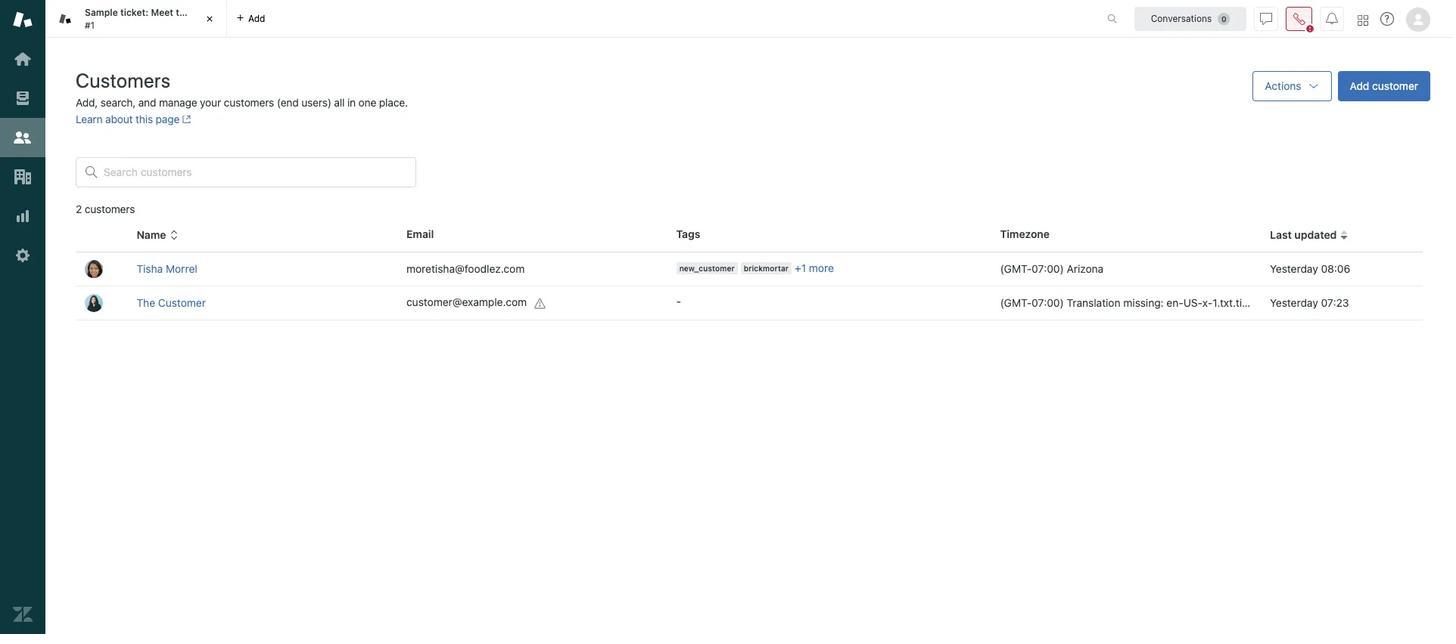 Task type: describe. For each thing, give the bounding box(es) containing it.
last updated
[[1270, 229, 1337, 241]]

08:06
[[1321, 263, 1350, 275]]

the customer link
[[137, 297, 206, 310]]

2
[[76, 203, 82, 216]]

name
[[137, 229, 166, 241]]

moretisha@foodlez.com
[[406, 263, 525, 275]]

sample
[[85, 7, 118, 18]]

and
[[138, 96, 156, 109]]

organizations image
[[13, 167, 33, 187]]

+1 more button
[[795, 262, 834, 276]]

new_customer
[[679, 264, 735, 273]]

sample ticket: meet the ticket #1
[[85, 7, 218, 31]]

last
[[1270, 229, 1292, 241]]

+1
[[795, 262, 806, 275]]

yesterday for yesterday 07:23
[[1270, 297, 1318, 310]]

customers inside customers add, search, and manage your customers (end users) all in one place.
[[224, 96, 274, 109]]

the
[[176, 7, 190, 18]]

customers add, search, and manage your customers (end users) all in one place.
[[76, 69, 408, 109]]

Search customers field
[[104, 166, 406, 179]]

page
[[156, 113, 180, 126]]

tags
[[676, 228, 700, 241]]

add,
[[76, 96, 98, 109]]

07:00) for translation
[[1032, 297, 1064, 310]]

customers
[[76, 69, 171, 92]]

all
[[334, 96, 345, 109]]

more
[[809, 262, 834, 275]]

morrel
[[166, 263, 197, 275]]

zendesk support image
[[13, 10, 33, 30]]

manage
[[159, 96, 197, 109]]

tisha morrel link
[[137, 263, 197, 275]]

search,
[[101, 96, 136, 109]]

2 customers
[[76, 203, 135, 216]]

add
[[248, 12, 265, 24]]

07:23
[[1321, 297, 1349, 310]]

(gmt- for (gmt-07:00) translation missing: en-us-x-1.txt.timezone.america_los_angeles
[[1000, 297, 1032, 310]]

unverified email image
[[534, 298, 546, 310]]

reporting image
[[13, 207, 33, 226]]

07:00) for arizona
[[1032, 263, 1064, 275]]

actions
[[1265, 79, 1301, 92]]

en-
[[1167, 297, 1183, 310]]

your
[[200, 96, 221, 109]]

learn
[[76, 113, 103, 126]]

views image
[[13, 89, 33, 108]]

main element
[[0, 0, 45, 635]]

x-
[[1202, 297, 1213, 310]]

get help image
[[1380, 12, 1394, 26]]

yesterday 08:06
[[1270, 263, 1350, 275]]

meet
[[151, 7, 173, 18]]

one
[[358, 96, 376, 109]]

missing:
[[1123, 297, 1164, 310]]

(opens in a new tab) image
[[180, 115, 191, 124]]



Task type: vqa. For each thing, say whether or not it's contained in the screenshot.
bottommost customers
yes



Task type: locate. For each thing, give the bounding box(es) containing it.
tisha morrel
[[137, 263, 197, 275]]

1 07:00) from the top
[[1032, 263, 1064, 275]]

(gmt-07:00) translation missing: en-us-x-1.txt.timezone.america_los_angeles
[[1000, 297, 1386, 310]]

1 (gmt- from the top
[[1000, 263, 1032, 275]]

brickmortar
[[744, 264, 789, 273]]

(gmt-
[[1000, 263, 1032, 275], [1000, 297, 1032, 310]]

customer
[[158, 297, 206, 310]]

07:00)
[[1032, 263, 1064, 275], [1032, 297, 1064, 310]]

button displays agent's chat status as invisible. image
[[1260, 12, 1272, 25]]

get started image
[[13, 49, 33, 69]]

tabs tab list
[[45, 0, 1091, 38]]

1 yesterday from the top
[[1270, 263, 1318, 275]]

(gmt- down (gmt-07:00) arizona
[[1000, 297, 1032, 310]]

admin image
[[13, 246, 33, 266]]

0 vertical spatial 07:00)
[[1032, 263, 1064, 275]]

yesterday for yesterday 08:06
[[1270, 263, 1318, 275]]

translation
[[1067, 297, 1120, 310]]

add customer button
[[1338, 71, 1430, 101]]

learn about this page link
[[76, 113, 191, 126]]

add customer
[[1350, 79, 1418, 92]]

us-
[[1183, 297, 1202, 310]]

2 yesterday from the top
[[1270, 297, 1318, 310]]

customer
[[1372, 79, 1418, 92]]

conversations button
[[1134, 6, 1246, 31]]

customer@example.com
[[406, 296, 527, 309]]

this
[[136, 113, 153, 126]]

in
[[347, 96, 356, 109]]

yesterday down yesterday 08:06
[[1270, 297, 1318, 310]]

#1
[[85, 19, 95, 31]]

0 vertical spatial customers
[[224, 96, 274, 109]]

07:00) down (gmt-07:00) arizona
[[1032, 297, 1064, 310]]

yesterday
[[1270, 263, 1318, 275], [1270, 297, 1318, 310]]

the customer
[[137, 297, 206, 310]]

learn about this page
[[76, 113, 180, 126]]

notifications image
[[1326, 12, 1338, 25]]

tisha
[[137, 263, 163, 275]]

add
[[1350, 79, 1369, 92]]

about
[[105, 113, 133, 126]]

(gmt-07:00) arizona
[[1000, 263, 1104, 275]]

1.txt.timezone.america_los_angeles
[[1213, 297, 1386, 310]]

add button
[[227, 0, 274, 37]]

1 vertical spatial 07:00)
[[1032, 297, 1064, 310]]

customers image
[[13, 128, 33, 148]]

tab containing sample ticket: meet the ticket
[[45, 0, 227, 38]]

customers right your
[[224, 96, 274, 109]]

users)
[[301, 96, 331, 109]]

name button
[[137, 229, 178, 242]]

place.
[[379, 96, 408, 109]]

email
[[406, 228, 434, 241]]

zendesk products image
[[1358, 15, 1368, 25]]

tab
[[45, 0, 227, 38]]

last updated button
[[1270, 229, 1349, 242]]

07:00) left arizona
[[1032, 263, 1064, 275]]

yesterday 07:23
[[1270, 297, 1349, 310]]

(gmt- for (gmt-07:00) arizona
[[1000, 263, 1032, 275]]

1 vertical spatial customers
[[85, 203, 135, 216]]

1 vertical spatial (gmt-
[[1000, 297, 1032, 310]]

conversations
[[1151, 12, 1212, 24]]

0 vertical spatial yesterday
[[1270, 263, 1318, 275]]

actions button
[[1253, 71, 1332, 101]]

1 horizontal spatial customers
[[224, 96, 274, 109]]

(gmt- down timezone
[[1000, 263, 1032, 275]]

0 vertical spatial (gmt-
[[1000, 263, 1032, 275]]

timezone
[[1000, 228, 1050, 241]]

2 07:00) from the top
[[1032, 297, 1064, 310]]

ticket:
[[120, 7, 149, 18]]

updated
[[1294, 229, 1337, 241]]

customers
[[224, 96, 274, 109], [85, 203, 135, 216]]

2 (gmt- from the top
[[1000, 297, 1032, 310]]

yesterday up 1.txt.timezone.america_los_angeles
[[1270, 263, 1318, 275]]

ticket
[[193, 7, 218, 18]]

customers right 2
[[85, 203, 135, 216]]

brickmortar +1 more
[[744, 262, 834, 275]]

zendesk image
[[13, 605, 33, 625]]

arizona
[[1067, 263, 1104, 275]]

-
[[676, 295, 681, 308]]

close image
[[202, 11, 217, 26]]

0 horizontal spatial customers
[[85, 203, 135, 216]]

the
[[137, 297, 155, 310]]

1 vertical spatial yesterday
[[1270, 297, 1318, 310]]

(end
[[277, 96, 299, 109]]



